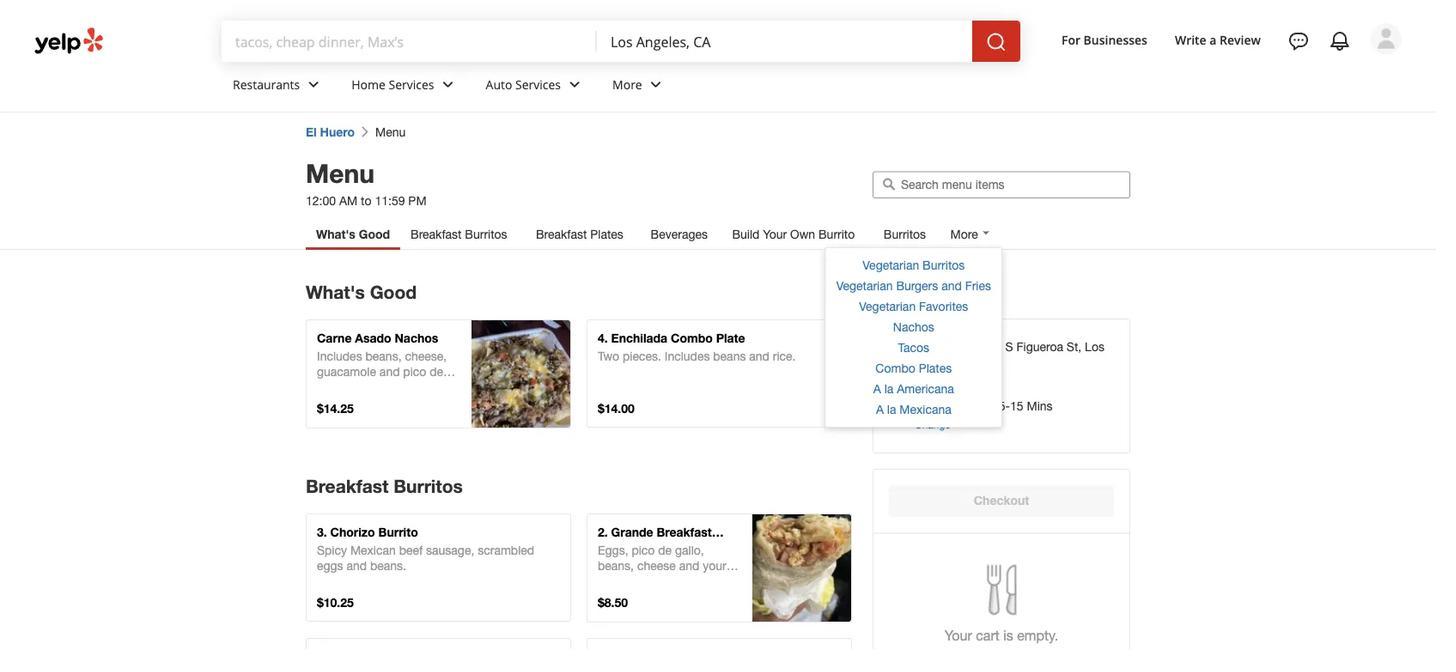 Task type: describe. For each thing, give the bounding box(es) containing it.
cart for includes beans, cheese, guacamole and pico de gallo.
[[529, 359, 552, 373]]

0 vertical spatial la
[[885, 382, 894, 396]]

burrito inside '3. chorizo burrito spicy mexican beef sausage, scrambled eggs and beans.'
[[378, 525, 418, 539]]

messages image
[[1289, 31, 1309, 52]]

beans
[[713, 349, 746, 363]]

breakfast burritos inside tab list
[[411, 227, 507, 241]]

0 vertical spatial good
[[359, 227, 390, 241]]

vegetarian favorites link
[[826, 296, 1002, 317]]

guacamole
[[317, 365, 376, 379]]

choice
[[598, 574, 634, 588]]

pico inside eggs, pico de gallo, beans, cheese and your choice of ham or bacon.
[[632, 543, 655, 557]]

to inside menu 12:00 am to 11:59 pm
[[361, 194, 372, 208]]

and inside carne asado nachos includes beans, cheese, guacamole and pico de gallo. $14.25
[[380, 365, 400, 379]]

auto services
[[486, 76, 561, 92]]

more link
[[599, 62, 680, 112]]

change button for order ready
[[915, 417, 951, 432]]

nachos inside vegetarian burritos vegetarian burgers and fries vegetarian favorites nachos tacos combo plates a la americana a la mexicana
[[893, 320, 934, 334]]

cheese,
[[405, 349, 447, 363]]

1 vertical spatial your
[[945, 628, 972, 644]]

menu for menu
[[375, 125, 406, 139]]

sausage,
[[426, 543, 474, 557]]

s
[[1006, 340, 1013, 354]]

eggs,
[[598, 543, 628, 557]]

2.
[[598, 525, 608, 539]]

bob b. image
[[1371, 23, 1402, 54]]

includes inside carne asado nachos includes beans, cheese, guacamole and pico de gallo. $14.25
[[317, 349, 362, 363]]

el
[[306, 125, 317, 139]]

address, neighborhood, city, state or zip text field
[[611, 32, 959, 51]]

0 vertical spatial vegetarian
[[863, 258, 919, 272]]

change button for pick up at
[[915, 370, 951, 386]]

order
[[915, 399, 948, 413]]

15
[[1010, 399, 1024, 413]]

  text field for address, neighborhood, city, state or zip text field
[[611, 32, 959, 51]]

scrambled
[[478, 543, 534, 557]]

fries
[[965, 279, 991, 293]]

gallo.
[[317, 380, 346, 394]]

a
[[1210, 31, 1217, 48]]

to for carne asado nachos
[[515, 359, 526, 373]]

and inside eggs, pico de gallo, beans, cheese and your choice of ham or bacon.
[[679, 559, 699, 573]]

a la mexicana link
[[826, 399, 1002, 420]]

pick
[[915, 340, 940, 354]]

favorites
[[919, 299, 968, 314]]

in
[[986, 399, 996, 413]]

empty.
[[1017, 628, 1059, 644]]

of
[[637, 574, 647, 588]]

for businesses
[[1062, 31, 1148, 48]]

1 vertical spatial what's good
[[306, 281, 417, 303]]

1 vertical spatial vegetarian
[[836, 279, 893, 293]]

0 vertical spatial what's
[[316, 227, 356, 241]]

1 vertical spatial good
[[370, 281, 417, 303]]

24 chevron down v2 image for restaurants
[[303, 74, 324, 95]]

el huero
[[306, 125, 355, 139]]

$14.00
[[598, 402, 635, 416]]

3. chorizo burrito spicy mexican beef sausage, scrambled eggs and beans.
[[317, 525, 534, 573]]

11:59
[[375, 194, 405, 208]]

pm
[[408, 194, 427, 208]]

24 chevron down v2 image for auto services
[[564, 74, 585, 95]]

up
[[943, 340, 958, 354]]

burgers
[[896, 279, 938, 293]]

services for home services
[[389, 76, 434, 92]]

figueroa
[[1017, 340, 1063, 354]]

for
[[1062, 31, 1081, 48]]

rice.
[[773, 349, 796, 363]]

plates inside vegetarian burritos vegetarian burgers and fries vegetarian favorites nachos tacos combo plates a la americana a la mexicana
[[919, 361, 952, 375]]

combo inside vegetarian burritos vegetarian burgers and fries vegetarian favorites nachos tacos combo plates a la americana a la mexicana
[[876, 361, 916, 375]]

asado
[[355, 331, 391, 345]]

add for eggs, pico de gallo, beans, cheese and your choice of ham or bacon.
[[771, 553, 793, 567]]

24 chevron down v2 image for more
[[646, 74, 666, 95]]

for businesses link
[[1055, 24, 1155, 55]]

breakfast plates
[[536, 227, 624, 241]]

auto
[[486, 76, 512, 92]]

24 cart image for includes beans, cheese, guacamole and pico de gallo.
[[511, 375, 531, 396]]

add to cart for eggs, pico de gallo, beans, cheese and your choice of ham or bacon.
[[771, 553, 833, 567]]

ham
[[651, 574, 674, 588]]

0 vertical spatial your
[[763, 227, 787, 241]]

combo plates link
[[826, 358, 1002, 379]]

am
[[339, 194, 358, 208]]

gallo,
[[675, 543, 704, 557]]

menu for menu 12:00 am to 11:59 pm
[[306, 157, 375, 188]]

bacon.
[[692, 574, 729, 588]]

el huero link
[[306, 125, 355, 139]]

3000
[[975, 340, 1002, 354]]

write a review link
[[1168, 24, 1268, 55]]

3.
[[317, 525, 327, 539]]

your
[[703, 559, 726, 573]]

5-
[[999, 399, 1010, 413]]

vegetarian burgers and fries link
[[826, 276, 1002, 296]]

pico inside carne asado nachos includes beans, cheese, guacamole and pico de gallo. $14.25
[[403, 365, 426, 379]]

ready
[[951, 399, 983, 413]]

beans.
[[370, 559, 406, 573]]

build
[[732, 227, 760, 241]]

mins
[[1027, 399, 1053, 413]]

review
[[1220, 31, 1261, 48]]

2 vertical spatial vegetarian
[[859, 299, 916, 314]]

two
[[598, 349, 619, 363]]

add to cart for includes beans, cheese, guacamole and pico de gallo.
[[490, 359, 552, 373]]

write a review
[[1175, 31, 1261, 48]]

checkout button
[[889, 485, 1114, 518]]

0 vertical spatial plates
[[590, 227, 624, 241]]

own
[[790, 227, 815, 241]]

0 vertical spatial a
[[873, 382, 881, 396]]

pick up at
[[915, 340, 972, 354]]

$14.25
[[317, 402, 354, 416]]

enchilada
[[611, 331, 668, 345]]

de inside carne asado nachos includes beans, cheese, guacamole and pico de gallo. $14.25
[[430, 365, 443, 379]]

order ready in 5-15 mins
[[915, 399, 1053, 413]]

ca
[[965, 355, 981, 369]]

to for 2. grande breakfast burrito
[[796, 553, 807, 567]]

  text field for tacos, cheap dinner, max's text field
[[235, 32, 583, 51]]

nachos link
[[826, 317, 1002, 338]]

4. enchilada combo plate two pieces. includes beans and rice.
[[598, 331, 796, 363]]

1 vertical spatial la
[[887, 402, 896, 417]]

4.
[[598, 331, 608, 345]]

change for pick up at
[[915, 372, 951, 384]]



Task type: vqa. For each thing, say whether or not it's contained in the screenshot.
rice.
yes



Task type: locate. For each thing, give the bounding box(es) containing it.
0 vertical spatial what's good
[[316, 227, 390, 241]]

auto services link
[[472, 62, 599, 112]]

grande
[[611, 525, 653, 539]]

menu 12:00 am to 11:59 pm
[[306, 157, 427, 208]]

burritos
[[465, 227, 507, 241], [884, 227, 926, 241], [923, 258, 965, 272], [394, 475, 463, 497]]

1 horizontal spatial combo
[[876, 361, 916, 375]]

your left cart at the right of the page
[[945, 628, 972, 644]]

1 vertical spatial to
[[515, 359, 526, 373]]

includes left beans
[[665, 349, 710, 363]]

mexican
[[350, 543, 396, 557]]

1 vertical spatial change
[[915, 418, 951, 430]]

change for order ready
[[915, 418, 951, 430]]

1 horizontal spatial de
[[658, 543, 672, 557]]

menu down home services link
[[375, 125, 406, 139]]

more
[[613, 76, 642, 92], [951, 227, 978, 241]]

burrito down grande
[[598, 541, 638, 555]]

24 chevron down v2 image inside auto services link
[[564, 74, 585, 95]]

nachos inside carne asado nachos includes beans, cheese, guacamole and pico de gallo. $14.25
[[395, 331, 438, 345]]

burrito inside 2. grande breakfast burrito
[[598, 541, 638, 555]]

add for includes beans, cheese, guacamole and pico de gallo.
[[490, 359, 512, 373]]

combo left plate
[[671, 331, 713, 345]]

burrito up 'beef'
[[378, 525, 418, 539]]

combo down "tacos" link at the bottom
[[876, 361, 916, 375]]

24 chevron down v2 image inside home services link
[[438, 74, 458, 95]]

2. grande breakfast burrito
[[598, 525, 712, 555]]

a down a la americana link
[[876, 402, 884, 417]]

notifications image
[[1330, 31, 1350, 52]]

beans, down asado
[[366, 349, 402, 363]]

2 change from the top
[[915, 418, 951, 430]]

change button down angeles,
[[915, 370, 951, 386]]

huero
[[320, 125, 355, 139]]

Search menu items text field
[[901, 177, 1122, 192]]

2 24 chevron down v2 image from the left
[[438, 74, 458, 95]]

24 chevron down v2 image inside more link
[[646, 74, 666, 95]]

what's good up asado
[[306, 281, 417, 303]]

plate
[[716, 331, 745, 345]]

menu inside menu 12:00 am to 11:59 pm
[[306, 157, 375, 188]]

1 horizontal spatial nachos
[[893, 320, 934, 334]]

0 horizontal spatial de
[[430, 365, 443, 379]]

tab list
[[306, 219, 1003, 428]]

0 vertical spatial beans,
[[366, 349, 402, 363]]

breakfast burritos up chorizo
[[306, 475, 463, 497]]

1 horizontal spatial to
[[515, 359, 526, 373]]

tab list containing what's good
[[306, 219, 1003, 428]]

to
[[361, 194, 372, 208], [515, 359, 526, 373], [796, 553, 807, 567]]

1 horizontal spatial more
[[951, 227, 978, 241]]

change down angeles,
[[915, 372, 951, 384]]

3000 s figueroa st, los angeles, ca
[[915, 340, 1105, 369]]

and down gallo,
[[679, 559, 699, 573]]

pico
[[403, 365, 426, 379], [632, 543, 655, 557]]

your cart is empty.
[[945, 628, 1059, 644]]

a down combo plates link
[[873, 382, 881, 396]]

None search field
[[222, 21, 1041, 62]]

0 vertical spatial change button
[[915, 370, 951, 386]]

plates left beverages
[[590, 227, 624, 241]]

1 vertical spatial combo
[[876, 361, 916, 375]]

1 horizontal spatial add to cart
[[771, 553, 833, 567]]

messages image
[[1289, 31, 1309, 52]]

2 horizontal spatial burrito
[[819, 227, 855, 241]]

good down 11:59
[[359, 227, 390, 241]]

1 includes from the left
[[317, 349, 362, 363]]

a la americana link
[[826, 379, 1002, 399]]

0 horizontal spatial more
[[613, 76, 642, 92]]

0 horizontal spatial beans,
[[366, 349, 402, 363]]

angeles,
[[915, 355, 961, 369]]

24 chevron down v2 image for home services
[[438, 74, 458, 95]]

0 horizontal spatial your
[[763, 227, 787, 241]]

1 horizontal spatial add
[[771, 553, 793, 567]]

change
[[915, 372, 951, 384], [915, 418, 951, 430]]

1 horizontal spatial services
[[515, 76, 561, 92]]

add right cheese,
[[490, 359, 512, 373]]

beans, for asado
[[366, 349, 402, 363]]

0 vertical spatial combo
[[671, 331, 713, 345]]

nachos
[[893, 320, 934, 334], [395, 331, 438, 345]]

eggs, pico de gallo, beans, cheese and your choice of ham or bacon.
[[598, 543, 729, 588]]

de
[[430, 365, 443, 379], [658, 543, 672, 557]]

la down combo plates link
[[885, 382, 894, 396]]

tacos link
[[826, 338, 1002, 358]]

0 horizontal spatial add to cart
[[490, 359, 552, 373]]

menu
[[306, 265, 868, 650]]

24 chevron down v2 image inside "restaurants" link
[[303, 74, 324, 95]]

0 horizontal spatial services
[[389, 76, 434, 92]]

services right the home
[[389, 76, 434, 92]]

write
[[1175, 31, 1207, 48]]

0 vertical spatial change
[[915, 372, 951, 384]]

services inside auto services link
[[515, 76, 561, 92]]

and inside 4. enchilada combo plate two pieces. includes beans and rice.
[[749, 349, 770, 363]]

0 vertical spatial add
[[490, 359, 512, 373]]

home services link
[[338, 62, 472, 112]]

1 vertical spatial de
[[658, 543, 672, 557]]

1 horizontal spatial   text field
[[611, 32, 959, 51]]

americana
[[897, 382, 954, 396]]

beef
[[399, 543, 423, 557]]

0 vertical spatial burrito
[[819, 227, 855, 241]]

is
[[1004, 628, 1013, 644]]

beans, for pico
[[598, 559, 634, 573]]

build your own burrito
[[732, 227, 855, 241]]

and down asado
[[380, 365, 400, 379]]

0 vertical spatial 24 cart image
[[511, 375, 531, 396]]

add right your
[[771, 553, 793, 567]]

1 horizontal spatial menu
[[375, 125, 406, 139]]

beverages
[[651, 227, 708, 241]]

12:00
[[306, 194, 336, 208]]

vegetarian burritos vegetarian burgers and fries vegetarian favorites nachos tacos combo plates a la americana a la mexicana
[[836, 258, 991, 417]]

1 vertical spatial menu
[[306, 157, 375, 188]]

1 horizontal spatial 24 cart image
[[792, 569, 812, 590]]

0 horizontal spatial pico
[[403, 365, 426, 379]]

1 horizontal spatial cart
[[810, 553, 833, 567]]

chorizo
[[330, 525, 375, 539]]

4 24 chevron down v2 image from the left
[[646, 74, 666, 95]]

at
[[961, 340, 972, 354]]

what's inside menu
[[306, 281, 365, 303]]

1 vertical spatial 24 cart image
[[792, 569, 812, 590]]

breakfast burritos down pm
[[411, 227, 507, 241]]

vegetarian left burgers
[[836, 279, 893, 293]]

0 horizontal spatial includes
[[317, 349, 362, 363]]

1 vertical spatial plates
[[919, 361, 952, 375]]

tacos
[[898, 341, 930, 355]]

vegetarian down vegetarian burgers and fries link
[[859, 299, 916, 314]]

add
[[490, 359, 512, 373], [771, 553, 793, 567]]

0 horizontal spatial plates
[[590, 227, 624, 241]]

menu up am
[[306, 157, 375, 188]]

tacos, cheap dinner, Max's text field
[[235, 32, 583, 51]]

cheese
[[637, 559, 676, 573]]

spicy
[[317, 543, 347, 557]]

0 vertical spatial add to cart
[[490, 359, 552, 373]]

cart for eggs, pico de gallo, beans, cheese and your choice of ham or bacon.
[[810, 553, 833, 567]]

1 24 chevron down v2 image from the left
[[303, 74, 324, 95]]

more menu
[[825, 247, 1003, 428]]

mexicana
[[900, 402, 952, 417]]

burrito for 2. grande breakfast burrito
[[598, 541, 638, 555]]

burritos inside vegetarian burritos vegetarian burgers and fries vegetarian favorites nachos tacos combo plates a la americana a la mexicana
[[923, 258, 965, 272]]

0 horizontal spatial   text field
[[235, 32, 583, 51]]

$10.25
[[317, 596, 354, 610]]

services for auto services
[[515, 76, 561, 92]]

de up cheese
[[658, 543, 672, 557]]

vegetarian
[[863, 258, 919, 272], [836, 279, 893, 293], [859, 299, 916, 314]]

and inside '3. chorizo burrito spicy mexican beef sausage, scrambled eggs and beans.'
[[347, 559, 367, 573]]

and up favorites
[[942, 279, 962, 293]]

1 change button from the top
[[915, 370, 951, 386]]

1   text field from the left
[[235, 32, 583, 51]]

restaurants
[[233, 76, 300, 92]]

2 vertical spatial burrito
[[598, 541, 638, 555]]

burrito for build your own burrito
[[819, 227, 855, 241]]

0 horizontal spatial combo
[[671, 331, 713, 345]]

home services
[[352, 76, 434, 92]]

  text field
[[235, 32, 583, 51], [611, 32, 959, 51]]

burrito
[[819, 227, 855, 241], [378, 525, 418, 539], [598, 541, 638, 555]]

0 horizontal spatial 24 cart image
[[511, 375, 531, 396]]

combo inside 4. enchilada combo plate two pieces. includes beans and rice.
[[671, 331, 713, 345]]

0 horizontal spatial nachos
[[395, 331, 438, 345]]

2 change button from the top
[[915, 417, 951, 432]]

2 includes from the left
[[665, 349, 710, 363]]

breakfast
[[411, 227, 462, 241], [536, 227, 587, 241], [306, 475, 389, 497], [657, 525, 712, 539]]

combo
[[671, 331, 713, 345], [876, 361, 916, 375]]

what's up carne
[[306, 281, 365, 303]]

0 horizontal spatial add
[[490, 359, 512, 373]]

includes inside 4. enchilada combo plate two pieces. includes beans and rice.
[[665, 349, 710, 363]]

3 24 chevron down v2 image from the left
[[564, 74, 585, 95]]

and down mexican
[[347, 559, 367, 573]]

cart
[[976, 628, 1000, 644]]

1 vertical spatial breakfast burritos
[[306, 475, 463, 497]]

what's down am
[[316, 227, 356, 241]]

0 vertical spatial menu
[[375, 125, 406, 139]]

carne asado nachos includes beans, cheese, guacamole and pico de gallo. $14.25
[[317, 331, 447, 416]]

eggs
[[317, 559, 343, 573]]

0 vertical spatial to
[[361, 194, 372, 208]]

0 horizontal spatial cart
[[529, 359, 552, 373]]

1 vertical spatial add to cart
[[771, 553, 833, 567]]

24 chevron down v2 image
[[303, 74, 324, 95], [438, 74, 458, 95], [564, 74, 585, 95], [646, 74, 666, 95]]

good up asado
[[370, 281, 417, 303]]

1 horizontal spatial your
[[945, 628, 972, 644]]

notifications image
[[1330, 31, 1350, 52]]

a
[[873, 382, 881, 396], [876, 402, 884, 417]]

1 services from the left
[[389, 76, 434, 92]]

1 vertical spatial what's
[[306, 281, 365, 303]]

beans, inside carne asado nachos includes beans, cheese, guacamole and pico de gallo. $14.25
[[366, 349, 402, 363]]

24 cart image
[[511, 375, 531, 396], [792, 569, 812, 590]]

la
[[885, 382, 894, 396], [887, 402, 896, 417]]

pico down cheese,
[[403, 365, 426, 379]]

menu containing what's good
[[306, 265, 868, 650]]

0 vertical spatial cart
[[529, 359, 552, 373]]

change button down mexicana
[[915, 417, 951, 432]]

1 vertical spatial a
[[876, 402, 884, 417]]

includes
[[317, 349, 362, 363], [665, 349, 710, 363]]

1 vertical spatial change button
[[915, 417, 951, 432]]

vegetarian up vegetarian burgers and fries link
[[863, 258, 919, 272]]

1 vertical spatial more
[[951, 227, 978, 241]]

1 horizontal spatial pico
[[632, 543, 655, 557]]

and inside vegetarian burritos vegetarian burgers and fries vegetarian favorites nachos tacos combo plates a la americana a la mexicana
[[942, 279, 962, 293]]

0 vertical spatial breakfast burritos
[[411, 227, 507, 241]]

search image
[[986, 32, 1007, 52], [986, 32, 1007, 52]]

1 vertical spatial beans,
[[598, 559, 634, 573]]

your
[[763, 227, 787, 241], [945, 628, 972, 644]]

or
[[677, 574, 688, 588]]

your left own
[[763, 227, 787, 241]]

2 horizontal spatial to
[[796, 553, 807, 567]]

0 vertical spatial de
[[430, 365, 443, 379]]

burrito right own
[[819, 227, 855, 241]]

2 services from the left
[[515, 76, 561, 92]]

vegetarian burritos link
[[826, 255, 1002, 276]]

de inside eggs, pico de gallo, beans, cheese and your choice of ham or bacon.
[[658, 543, 672, 557]]

de down cheese,
[[430, 365, 443, 379]]

menu
[[375, 125, 406, 139], [306, 157, 375, 188]]

0 horizontal spatial to
[[361, 194, 372, 208]]

businesses
[[1084, 31, 1148, 48]]

breakfast burritos inside menu
[[306, 475, 463, 497]]

nachos up cheese,
[[395, 331, 438, 345]]

0 vertical spatial more
[[613, 76, 642, 92]]

1 vertical spatial add
[[771, 553, 793, 567]]

24 cart image for eggs, pico de gallo, beans, cheese and your choice of ham or bacon.
[[792, 569, 812, 590]]

la down a la americana link
[[887, 402, 896, 417]]

change down mexicana
[[915, 418, 951, 430]]

1 horizontal spatial includes
[[665, 349, 710, 363]]

2   text field from the left
[[611, 32, 959, 51]]

pico up cheese
[[632, 543, 655, 557]]

0 horizontal spatial burrito
[[378, 525, 418, 539]]

breakfast inside 2. grande breakfast burrito
[[657, 525, 712, 539]]

st,
[[1067, 340, 1082, 354]]

burrito inside tab list
[[819, 227, 855, 241]]

cart
[[529, 359, 552, 373], [810, 553, 833, 567]]

1 vertical spatial cart
[[810, 553, 833, 567]]

1 vertical spatial burrito
[[378, 525, 418, 539]]

1 vertical spatial pico
[[632, 543, 655, 557]]

checkout
[[974, 494, 1029, 508]]

what's good down am
[[316, 227, 390, 241]]

services inside home services link
[[389, 76, 434, 92]]

and left rice.
[[749, 349, 770, 363]]

pieces.
[[623, 349, 661, 363]]

1 horizontal spatial burrito
[[598, 541, 638, 555]]

includes up the guacamole
[[317, 349, 362, 363]]

beans, up the choice
[[598, 559, 634, 573]]

services right auto
[[515, 76, 561, 92]]

nachos down vegetarian favorites link
[[893, 320, 934, 334]]

0 vertical spatial pico
[[403, 365, 426, 379]]

1 horizontal spatial plates
[[919, 361, 952, 375]]

carne
[[317, 331, 352, 345]]

1 horizontal spatial beans,
[[598, 559, 634, 573]]

good
[[359, 227, 390, 241], [370, 281, 417, 303]]

beans, inside eggs, pico de gallo, beans, cheese and your choice of ham or bacon.
[[598, 559, 634, 573]]

1 change from the top
[[915, 372, 951, 384]]

0 horizontal spatial menu
[[306, 157, 375, 188]]

2 vertical spatial to
[[796, 553, 807, 567]]

home
[[352, 76, 386, 92]]

plates up the americana
[[919, 361, 952, 375]]



